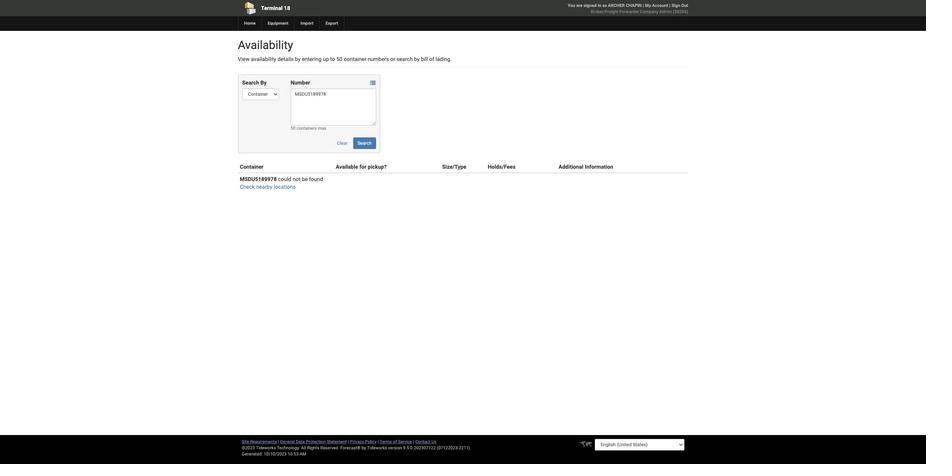 Task type: describe. For each thing, give the bounding box(es) containing it.
check
[[240, 184, 255, 190]]

home
[[244, 21, 256, 26]]

archer
[[608, 3, 625, 8]]

site
[[242, 440, 249, 445]]

not
[[293, 176, 301, 182]]

availability
[[251, 56, 276, 62]]

(07122023-
[[437, 446, 459, 451]]

rights
[[307, 446, 319, 451]]

show list image
[[370, 81, 376, 86]]

policy
[[365, 440, 377, 445]]

my
[[645, 3, 651, 8]]

as
[[602, 3, 607, 8]]

could
[[278, 176, 291, 182]]

details
[[278, 56, 294, 62]]

clear button
[[333, 138, 352, 149]]

10:53
[[288, 452, 299, 457]]

©2023 tideworks
[[242, 446, 276, 451]]

additional information
[[559, 164, 613, 170]]

clear
[[337, 141, 348, 146]]

container
[[240, 164, 264, 170]]

locations
[[274, 184, 296, 190]]

generated:
[[242, 452, 263, 457]]

service
[[398, 440, 412, 445]]

50 containers max
[[291, 126, 326, 131]]

search
[[397, 56, 413, 62]]

technology.
[[277, 446, 300, 451]]

site requirements link
[[242, 440, 277, 445]]

max
[[318, 126, 326, 131]]

site requirements | general data protection statement | privacy policy | terms of service | contact us ©2023 tideworks technology. all rights reserved. forecast® by tideworks version 9.5.0.202307122 (07122023-2211) generated: 10/10/2023 10:53 am
[[242, 440, 470, 457]]

broker/freight
[[591, 9, 618, 14]]

privacy
[[350, 440, 364, 445]]

am
[[300, 452, 306, 457]]

terminal 18 link
[[238, 0, 419, 16]]

chapin
[[626, 3, 642, 8]]

containers
[[297, 126, 317, 131]]

data
[[296, 440, 305, 445]]

9.5.0.202307122
[[403, 446, 436, 451]]

tideworks
[[367, 446, 387, 451]]

to
[[330, 56, 335, 62]]

Number text field
[[291, 89, 376, 126]]

export link
[[319, 16, 344, 31]]

2 horizontal spatial by
[[414, 56, 420, 62]]

terminal 18
[[261, 5, 290, 11]]

| up '9.5.0.202307122'
[[413, 440, 414, 445]]

or
[[390, 56, 395, 62]]

you are signed in as archer chapin | my account | sign out broker/freight forwarder company admin (58204)
[[568, 3, 688, 14]]

general
[[280, 440, 295, 445]]

search for search by
[[242, 80, 259, 86]]

contact
[[415, 440, 430, 445]]

general data protection statement link
[[280, 440, 347, 445]]

lading.
[[436, 56, 452, 62]]

bill
[[421, 56, 428, 62]]

1 horizontal spatial 50
[[336, 56, 342, 62]]

signed
[[584, 3, 597, 8]]

my account link
[[645, 3, 668, 8]]

forecast®
[[340, 446, 361, 451]]

0 horizontal spatial by
[[295, 56, 301, 62]]

search for search
[[358, 141, 372, 146]]

reserved.
[[320, 446, 339, 451]]

msdu5189978
[[240, 176, 277, 182]]

up
[[323, 56, 329, 62]]

by
[[260, 80, 267, 86]]

container
[[344, 56, 366, 62]]

1 vertical spatial 50
[[291, 126, 296, 131]]



Task type: locate. For each thing, give the bounding box(es) containing it.
for
[[359, 164, 366, 170]]

privacy policy link
[[350, 440, 377, 445]]

search button
[[353, 138, 376, 149]]

2211)
[[459, 446, 470, 451]]

| left sign
[[669, 3, 670, 8]]

contact us link
[[415, 440, 437, 445]]

msdu5189978 could not be found check nearby locations
[[240, 176, 323, 190]]

forwarder
[[619, 9, 639, 14]]

nearby
[[256, 184, 272, 190]]

of up version
[[393, 440, 397, 445]]

holds/fees
[[488, 164, 515, 170]]

requirements
[[250, 440, 277, 445]]

company
[[640, 9, 658, 14]]

home link
[[238, 16, 261, 31]]

pickup?
[[368, 164, 387, 170]]

be
[[302, 176, 308, 182]]

sign
[[672, 3, 680, 8]]

protection
[[306, 440, 326, 445]]

0 horizontal spatial search
[[242, 80, 259, 86]]

equipment link
[[261, 16, 294, 31]]

10/10/2023
[[264, 452, 287, 457]]

of inside site requirements | general data protection statement | privacy policy | terms of service | contact us ©2023 tideworks technology. all rights reserved. forecast® by tideworks version 9.5.0.202307122 (07122023-2211) generated: 10/10/2023 10:53 am
[[393, 440, 397, 445]]

| up tideworks on the left bottom
[[378, 440, 379, 445]]

equipment
[[268, 21, 288, 26]]

version
[[388, 446, 402, 451]]

1 vertical spatial of
[[393, 440, 397, 445]]

|
[[643, 3, 644, 8], [669, 3, 670, 8], [278, 440, 279, 445], [348, 440, 349, 445], [378, 440, 379, 445], [413, 440, 414, 445]]

view availability details by entering up to 50 container numbers or search by bill of lading.
[[238, 56, 452, 62]]

sign out link
[[672, 3, 688, 8]]

of
[[429, 56, 434, 62], [393, 440, 397, 445]]

0 vertical spatial search
[[242, 80, 259, 86]]

you
[[568, 3, 575, 8]]

(58204)
[[673, 9, 688, 14]]

search by
[[242, 80, 267, 86]]

| up forecast®
[[348, 440, 349, 445]]

available for pickup?
[[336, 164, 387, 170]]

are
[[576, 3, 583, 8]]

size/type
[[442, 164, 466, 170]]

information
[[585, 164, 613, 170]]

entering
[[302, 56, 322, 62]]

admin
[[659, 9, 672, 14]]

50 right to
[[336, 56, 342, 62]]

all
[[301, 446, 306, 451]]

18
[[284, 5, 290, 11]]

by right details
[[295, 56, 301, 62]]

availability
[[238, 38, 293, 52]]

search left the by
[[242, 80, 259, 86]]

by down the privacy policy link
[[362, 446, 366, 451]]

0 horizontal spatial 50
[[291, 126, 296, 131]]

1 vertical spatial search
[[358, 141, 372, 146]]

50
[[336, 56, 342, 62], [291, 126, 296, 131]]

search
[[242, 80, 259, 86], [358, 141, 372, 146]]

additional
[[559, 164, 583, 170]]

in
[[598, 3, 601, 8]]

by
[[295, 56, 301, 62], [414, 56, 420, 62], [362, 446, 366, 451]]

| left 'general'
[[278, 440, 279, 445]]

search right the clear 'button' at the top left of page
[[358, 141, 372, 146]]

found
[[309, 176, 323, 182]]

numbers
[[368, 56, 389, 62]]

of right bill at the left
[[429, 56, 434, 62]]

view
[[238, 56, 250, 62]]

1 horizontal spatial by
[[362, 446, 366, 451]]

0 vertical spatial 50
[[336, 56, 342, 62]]

account
[[652, 3, 668, 8]]

50 left containers
[[291, 126, 296, 131]]

1 horizontal spatial of
[[429, 56, 434, 62]]

us
[[432, 440, 437, 445]]

| left my
[[643, 3, 644, 8]]

1 horizontal spatial search
[[358, 141, 372, 146]]

statement
[[327, 440, 347, 445]]

check nearby locations link
[[240, 184, 296, 190]]

0 horizontal spatial of
[[393, 440, 397, 445]]

export
[[326, 21, 338, 26]]

0 vertical spatial of
[[429, 56, 434, 62]]

terminal
[[261, 5, 283, 11]]

terms
[[380, 440, 392, 445]]

import
[[300, 21, 314, 26]]

by inside site requirements | general data protection statement | privacy policy | terms of service | contact us ©2023 tideworks technology. all rights reserved. forecast® by tideworks version 9.5.0.202307122 (07122023-2211) generated: 10/10/2023 10:53 am
[[362, 446, 366, 451]]

out
[[681, 3, 688, 8]]

available
[[336, 164, 358, 170]]

terms of service link
[[380, 440, 412, 445]]

import link
[[294, 16, 319, 31]]

number
[[291, 80, 310, 86]]

by left bill at the left
[[414, 56, 420, 62]]

search inside button
[[358, 141, 372, 146]]



Task type: vqa. For each thing, say whether or not it's contained in the screenshot.
Admin
yes



